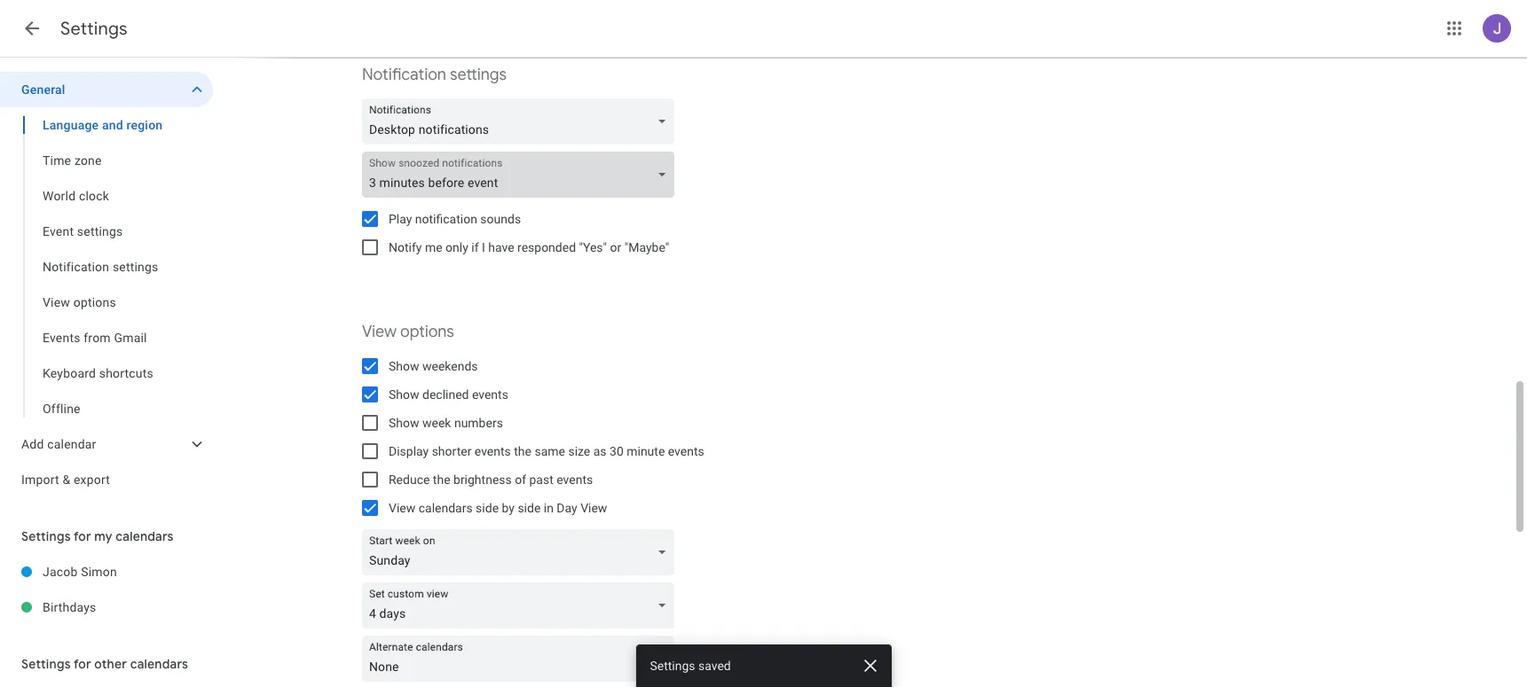Task type: locate. For each thing, give the bounding box(es) containing it.
1 horizontal spatial view options
[[362, 322, 454, 343]]

1 for from the top
[[74, 529, 91, 545]]

for left other
[[74, 657, 91, 673]]

1 vertical spatial calendars
[[116, 529, 174, 545]]

show down show weekends
[[389, 388, 419, 402]]

other
[[94, 657, 127, 673]]

add calendar
[[21, 438, 96, 452]]

for
[[74, 529, 91, 545], [74, 657, 91, 673]]

tree
[[0, 72, 213, 498]]

options up events from gmail
[[73, 296, 116, 310]]

view
[[43, 296, 70, 310], [362, 322, 397, 343], [389, 501, 416, 516], [581, 501, 607, 516]]

calendar
[[47, 438, 96, 452]]

1 vertical spatial for
[[74, 657, 91, 673]]

calendars right other
[[130, 657, 188, 673]]

1 vertical spatial show
[[389, 388, 419, 402]]

as
[[593, 445, 607, 459]]

play
[[389, 212, 412, 226]]

view options
[[43, 296, 116, 310], [362, 322, 454, 343]]

show weekends
[[389, 359, 478, 374]]

settings left saved
[[650, 659, 695, 674]]

by
[[502, 501, 515, 516]]

2 side from the left
[[518, 501, 541, 516]]

events
[[43, 331, 80, 345]]

only
[[446, 240, 468, 255]]

settings
[[450, 65, 507, 85], [77, 225, 123, 239], [113, 260, 158, 274]]

side left in
[[518, 501, 541, 516]]

0 horizontal spatial side
[[476, 501, 499, 516]]

keyboard
[[43, 367, 96, 381]]

2 for from the top
[[74, 657, 91, 673]]

0 vertical spatial notification
[[362, 65, 446, 85]]

settings
[[60, 18, 128, 40], [21, 529, 71, 545], [21, 657, 71, 673], [650, 659, 695, 674]]

for for other
[[74, 657, 91, 673]]

shorter
[[432, 445, 472, 459]]

time zone
[[43, 154, 102, 168]]

0 vertical spatial the
[[514, 445, 532, 459]]

show for show declined events
[[389, 388, 419, 402]]

0 vertical spatial for
[[74, 529, 91, 545]]

the
[[514, 445, 532, 459], [433, 473, 450, 487]]

group
[[0, 107, 213, 427]]

me
[[425, 240, 442, 255]]

import
[[21, 473, 59, 487]]

settings down birthdays
[[21, 657, 71, 673]]

1 horizontal spatial notification settings
[[362, 65, 507, 85]]

0 horizontal spatial view options
[[43, 296, 116, 310]]

past
[[529, 473, 554, 487]]

world
[[43, 189, 76, 203]]

events
[[472, 388, 508, 402], [475, 445, 511, 459], [668, 445, 704, 459], [557, 473, 593, 487]]

settings for my calendars tree
[[0, 555, 213, 626]]

2 show from the top
[[389, 388, 419, 402]]

view right day
[[581, 501, 607, 516]]

2 vertical spatial calendars
[[130, 657, 188, 673]]

notification
[[415, 212, 477, 226]]

add
[[21, 438, 44, 452]]

settings for settings saved
[[650, 659, 695, 674]]

go back image
[[21, 18, 43, 39]]

if
[[471, 240, 479, 255]]

settings right go back image
[[60, 18, 128, 40]]

responded
[[517, 240, 576, 255]]

calendars
[[419, 501, 473, 516], [116, 529, 174, 545], [130, 657, 188, 673]]

show up display
[[389, 416, 419, 430]]

view options up events from gmail
[[43, 296, 116, 310]]

brightness
[[453, 473, 512, 487]]

events up reduce the brightness of past events
[[475, 445, 511, 459]]

side left the by
[[476, 501, 499, 516]]

show
[[389, 359, 419, 374], [389, 388, 419, 402], [389, 416, 419, 430]]

show declined events
[[389, 388, 508, 402]]

0 vertical spatial view options
[[43, 296, 116, 310]]

calendars right my
[[116, 529, 174, 545]]

export
[[74, 473, 110, 487]]

the down shorter
[[433, 473, 450, 487]]

view up events
[[43, 296, 70, 310]]

0 vertical spatial show
[[389, 359, 419, 374]]

show left "weekends"
[[389, 359, 419, 374]]

general tree item
[[0, 72, 213, 107]]

options up show weekends
[[400, 322, 454, 343]]

1 side from the left
[[476, 501, 499, 516]]

gmail
[[114, 331, 147, 345]]

in
[[544, 501, 554, 516]]

settings saved
[[650, 659, 731, 674]]

the left same
[[514, 445, 532, 459]]

1 show from the top
[[389, 359, 419, 374]]

3 show from the top
[[389, 416, 419, 430]]

group containing language and region
[[0, 107, 213, 427]]

None field
[[362, 99, 682, 145], [362, 152, 682, 198], [362, 530, 682, 576], [362, 583, 682, 629], [362, 636, 682, 682], [362, 99, 682, 145], [362, 152, 682, 198], [362, 530, 682, 576], [362, 583, 682, 629], [362, 636, 682, 682]]

weekends
[[422, 359, 478, 374]]

for left my
[[74, 529, 91, 545]]

0 vertical spatial options
[[73, 296, 116, 310]]

show for show weekends
[[389, 359, 419, 374]]

language
[[43, 118, 99, 132]]

0 horizontal spatial notification
[[43, 260, 109, 274]]

settings heading
[[60, 18, 128, 40]]

0 horizontal spatial the
[[433, 473, 450, 487]]

calendars down the "reduce"
[[419, 501, 473, 516]]

tree containing general
[[0, 72, 213, 498]]

options
[[73, 296, 116, 310], [400, 322, 454, 343]]

side
[[476, 501, 499, 516], [518, 501, 541, 516]]

sounds
[[480, 212, 521, 226]]

1 vertical spatial the
[[433, 473, 450, 487]]

notification
[[362, 65, 446, 85], [43, 260, 109, 274]]

birthdays tree item
[[0, 590, 213, 626]]

jacob simon
[[43, 565, 117, 579]]

settings up jacob
[[21, 529, 71, 545]]

clock
[[79, 189, 109, 203]]

"yes"
[[579, 240, 607, 255]]

region
[[126, 118, 163, 132]]

1 horizontal spatial side
[[518, 501, 541, 516]]

notification settings
[[362, 65, 507, 85], [43, 260, 158, 274]]

display shorter events the same size as 30 minute events
[[389, 445, 704, 459]]

0 vertical spatial notification settings
[[362, 65, 507, 85]]

settings for settings
[[60, 18, 128, 40]]

0 horizontal spatial notification settings
[[43, 260, 158, 274]]

birthdays
[[43, 601, 96, 615]]

notify
[[389, 240, 422, 255]]

birthdays link
[[43, 590, 213, 626]]

import & export
[[21, 473, 110, 487]]

1 vertical spatial options
[[400, 322, 454, 343]]

events right minute
[[668, 445, 704, 459]]

2 vertical spatial show
[[389, 416, 419, 430]]

view options up show weekends
[[362, 322, 454, 343]]



Task type: describe. For each thing, give the bounding box(es) containing it.
1 horizontal spatial the
[[514, 445, 532, 459]]

declined
[[422, 388, 469, 402]]

view calendars side by side in day view
[[389, 501, 607, 516]]

keyboard shortcuts
[[43, 367, 154, 381]]

reduce
[[389, 473, 430, 487]]

calendars for settings for other calendars
[[130, 657, 188, 673]]

week
[[422, 416, 451, 430]]

show for show week numbers
[[389, 416, 419, 430]]

language and region
[[43, 118, 163, 132]]

time
[[43, 154, 71, 168]]

jacob
[[43, 565, 78, 579]]

events up numbers at the left bottom
[[472, 388, 508, 402]]

30
[[610, 445, 624, 459]]

show week numbers
[[389, 416, 503, 430]]

0 vertical spatial calendars
[[419, 501, 473, 516]]

of
[[515, 473, 526, 487]]

2 vertical spatial settings
[[113, 260, 158, 274]]

zone
[[74, 154, 102, 168]]

minute
[[627, 445, 665, 459]]

events down size
[[557, 473, 593, 487]]

or
[[610, 240, 621, 255]]

notify me only if i have responded "yes" or "maybe"
[[389, 240, 669, 255]]

1 vertical spatial notification settings
[[43, 260, 158, 274]]

play notification sounds
[[389, 212, 521, 226]]

1 vertical spatial view options
[[362, 322, 454, 343]]

1 horizontal spatial notification
[[362, 65, 446, 85]]

events from gmail
[[43, 331, 147, 345]]

saved
[[698, 659, 731, 674]]

shortcuts
[[99, 367, 154, 381]]

1 vertical spatial notification
[[43, 260, 109, 274]]

event
[[43, 225, 74, 239]]

i
[[482, 240, 485, 255]]

simon
[[81, 565, 117, 579]]

calendars for settings for my calendars
[[116, 529, 174, 545]]

0 vertical spatial settings
[[450, 65, 507, 85]]

my
[[94, 529, 112, 545]]

settings for settings for other calendars
[[21, 657, 71, 673]]

settings for my calendars
[[21, 529, 174, 545]]

settings for other calendars
[[21, 657, 188, 673]]

numbers
[[454, 416, 503, 430]]

view up show weekends
[[362, 322, 397, 343]]

for for my
[[74, 529, 91, 545]]

day
[[557, 501, 577, 516]]

event settings
[[43, 225, 123, 239]]

reduce the brightness of past events
[[389, 473, 593, 487]]

and
[[102, 118, 123, 132]]

display
[[389, 445, 429, 459]]

jacob simon tree item
[[0, 555, 213, 590]]

size
[[568, 445, 590, 459]]

1 vertical spatial settings
[[77, 225, 123, 239]]

view down the "reduce"
[[389, 501, 416, 516]]

from
[[84, 331, 111, 345]]

offline
[[43, 402, 80, 416]]

general
[[21, 83, 65, 97]]

have
[[488, 240, 514, 255]]

settings for settings for my calendars
[[21, 529, 71, 545]]

0 horizontal spatial options
[[73, 296, 116, 310]]

world clock
[[43, 189, 109, 203]]

1 horizontal spatial options
[[400, 322, 454, 343]]

&
[[62, 473, 70, 487]]

same
[[535, 445, 565, 459]]

"maybe"
[[625, 240, 669, 255]]



Task type: vqa. For each thing, say whether or not it's contained in the screenshot.
holidays
no



